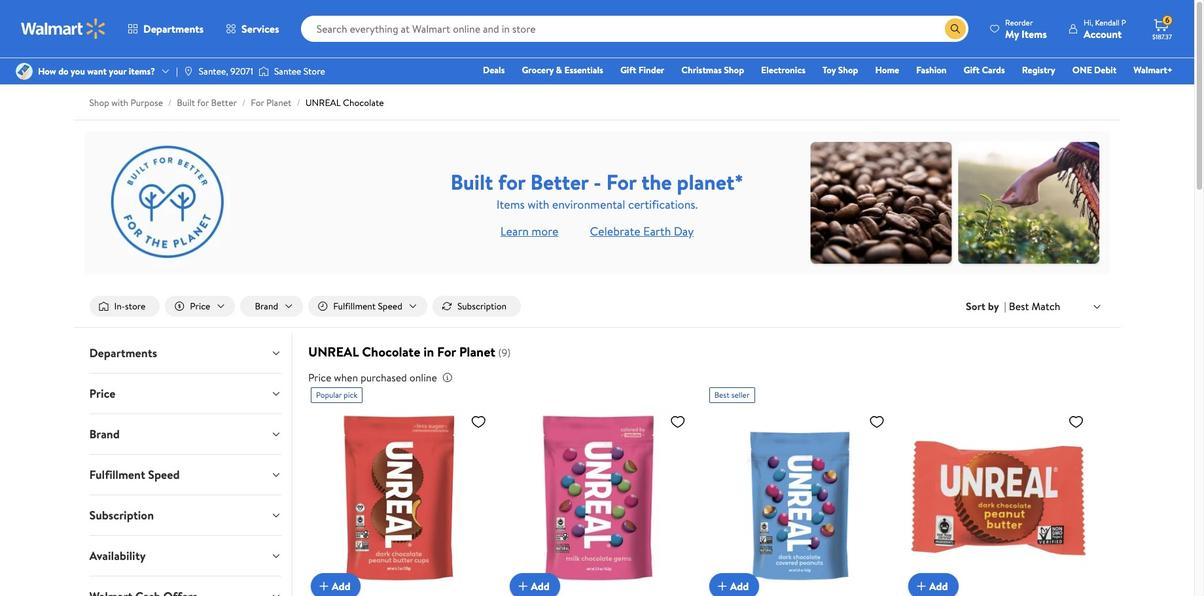 Task type: vqa. For each thing, say whether or not it's contained in the screenshot.
the Not corresponding to Pickup
no



Task type: describe. For each thing, give the bounding box(es) containing it.
gift cards
[[964, 63, 1005, 77]]

availability button
[[79, 536, 292, 576]]

gift for gift cards
[[964, 63, 980, 77]]

when
[[334, 371, 358, 385]]

earth
[[643, 223, 671, 239]]

legal information image
[[442, 373, 453, 383]]

shop for toy shop
[[838, 63, 858, 77]]

1 vertical spatial brand button
[[79, 414, 292, 454]]

in-
[[114, 300, 125, 313]]

1 / from the left
[[168, 96, 172, 109]]

by
[[988, 299, 999, 314]]

popular pick
[[316, 390, 358, 401]]

items inside reorder my items
[[1022, 27, 1047, 41]]

best for best seller
[[715, 390, 730, 401]]

celebrate earth day link
[[590, 223, 694, 239]]

finder
[[639, 63, 665, 77]]

subscription inside subscription button
[[457, 300, 507, 313]]

price inside sort and filter section element
[[190, 300, 210, 313]]

shop with purpose / built for better / for planet / unreal chocolate
[[89, 96, 384, 109]]

christmas
[[682, 63, 722, 77]]

in-store
[[114, 300, 146, 313]]

items inside 'built for better - for the planet* items with environmental certifications.'
[[497, 196, 525, 212]]

for the planet.* items with environmental certifications & attributes. learn more.�� image
[[84, 131, 1110, 275]]

for inside 'built for better - for the planet* items with environmental certifications.'
[[606, 167, 637, 196]]

add to cart image
[[515, 579, 531, 595]]

purpose
[[131, 96, 163, 109]]

price inside price tab
[[89, 386, 115, 402]]

fulfillment speed inside tab
[[89, 467, 180, 483]]

sort by |
[[966, 299, 1007, 314]]

Search search field
[[301, 16, 969, 42]]

1 horizontal spatial for
[[437, 343, 456, 361]]

&
[[556, 63, 562, 77]]

best match button
[[1007, 298, 1105, 315]]

built for better - for the planet* items with environmental certifications.
[[451, 167, 744, 212]]

electronics
[[761, 63, 806, 77]]

best for best match
[[1009, 299, 1029, 313]]

hi,
[[1084, 17, 1094, 28]]

toy shop
[[823, 63, 858, 77]]

 image for santee store
[[259, 65, 269, 78]]

built for better link
[[177, 96, 237, 109]]

in
[[424, 343, 434, 361]]

online
[[410, 371, 437, 385]]

unreal candy dark chocolate peanut butter, .5 oz image
[[909, 409, 1090, 589]]

store
[[304, 65, 325, 78]]

1 vertical spatial price button
[[79, 374, 292, 414]]

price when purchased online
[[308, 371, 437, 385]]

0 vertical spatial with
[[111, 96, 128, 109]]

subscription tab
[[79, 496, 292, 536]]

speed inside fulfillment speed tab
[[148, 467, 180, 483]]

celebrate earth day
[[590, 223, 694, 239]]

more
[[532, 223, 559, 239]]

subscription button
[[433, 296, 521, 317]]

purchased
[[361, 371, 407, 385]]

seller
[[732, 390, 750, 401]]

walmart+ link
[[1128, 63, 1179, 77]]

92071
[[230, 65, 253, 78]]

$187.37
[[1153, 32, 1172, 41]]

walmart image
[[21, 18, 106, 39]]

learn
[[501, 223, 529, 239]]

grocery & essentials
[[522, 63, 603, 77]]

subscription inside subscription dropdown button
[[89, 507, 154, 524]]

fulfillment speed inside sort and filter section element
[[333, 300, 402, 313]]

pick
[[344, 390, 358, 401]]

0 horizontal spatial |
[[176, 65, 178, 78]]

fashion link
[[911, 63, 953, 77]]

availability
[[89, 548, 146, 564]]

gift for gift finder
[[620, 63, 637, 77]]

popular
[[316, 390, 342, 401]]

add to favorites list, unreal dark chocolate covered peanut gems, 5 oz image
[[869, 414, 885, 430]]

| inside sort and filter section element
[[1005, 299, 1007, 314]]

santee,
[[199, 65, 228, 78]]

3 add to cart image from the left
[[914, 579, 930, 595]]

gift finder link
[[615, 63, 670, 77]]

reorder
[[1005, 17, 1033, 28]]

sort and filter section element
[[74, 285, 1121, 327]]

celebrate
[[590, 223, 641, 239]]

departments inside departments tab
[[89, 345, 157, 361]]

how do you want your items?
[[38, 65, 155, 78]]

unreal chocolate in for planet (9)
[[308, 343, 511, 361]]

environmental
[[552, 196, 626, 212]]

certifications.
[[628, 196, 698, 212]]

0 vertical spatial departments button
[[117, 13, 215, 45]]

cards
[[982, 63, 1005, 77]]

fulfillment speed tab
[[79, 455, 292, 495]]

electronics link
[[755, 63, 812, 77]]

match
[[1032, 299, 1061, 313]]

account
[[1084, 27, 1122, 41]]

add to favorites list, unreal candy coated milk chocolate gems, 6 oz image
[[670, 414, 686, 430]]

0 horizontal spatial shop
[[89, 96, 109, 109]]

santee
[[274, 65, 301, 78]]

departments tab
[[79, 333, 292, 373]]

Walmart Site-Wide search field
[[301, 16, 969, 42]]

learn more
[[501, 223, 559, 239]]

registry link
[[1016, 63, 1062, 77]]

reorder my items
[[1005, 17, 1047, 41]]

sort
[[966, 299, 986, 314]]

unreal dark chocolate peanut butter cups 4.2 oz image
[[311, 409, 492, 589]]

walmart+
[[1134, 63, 1173, 77]]

2 horizontal spatial price
[[308, 371, 332, 385]]

store
[[125, 300, 146, 313]]

registry
[[1022, 63, 1056, 77]]

speed inside sort and filter section element
[[378, 300, 402, 313]]

services button
[[215, 13, 290, 45]]

one debit
[[1073, 63, 1117, 77]]

essentials
[[565, 63, 603, 77]]

toy shop link
[[817, 63, 864, 77]]

hi, kendall p account
[[1084, 17, 1127, 41]]

0 vertical spatial brand button
[[241, 296, 303, 317]]

deals
[[483, 63, 505, 77]]



Task type: locate. For each thing, give the bounding box(es) containing it.
1 horizontal spatial planet
[[459, 343, 496, 361]]

1 horizontal spatial built
[[451, 167, 493, 196]]

1 horizontal spatial /
[[242, 96, 246, 109]]

1 vertical spatial planet
[[459, 343, 496, 361]]

0 vertical spatial departments
[[143, 22, 204, 36]]

1 horizontal spatial fulfillment speed
[[333, 300, 402, 313]]

planet*
[[677, 167, 744, 196]]

home link
[[870, 63, 905, 77]]

0 horizontal spatial fulfillment
[[89, 467, 145, 483]]

/
[[168, 96, 172, 109], [242, 96, 246, 109], [297, 96, 300, 109]]

1 add from the left
[[332, 580, 351, 594]]

6
[[1166, 15, 1170, 26]]

/ right purpose
[[168, 96, 172, 109]]

4 add button from the left
[[909, 574, 959, 596]]

home
[[875, 63, 900, 77]]

0 horizontal spatial add to cart image
[[316, 579, 332, 595]]

1 vertical spatial chocolate
[[362, 343, 420, 361]]

1 horizontal spatial speed
[[378, 300, 402, 313]]

brand for the topmost brand dropdown button
[[255, 300, 278, 313]]

learn more link
[[501, 223, 559, 239]]

brand
[[255, 300, 278, 313], [89, 426, 120, 443]]

departments down in-store button
[[89, 345, 157, 361]]

1 horizontal spatial price
[[190, 300, 210, 313]]

fulfillment inside tab
[[89, 467, 145, 483]]

1 vertical spatial |
[[1005, 299, 1007, 314]]

items right my
[[1022, 27, 1047, 41]]

0 vertical spatial fulfillment speed
[[333, 300, 402, 313]]

add button for unreal candy coated milk chocolate gems, 6 oz image
[[510, 574, 560, 596]]

better down santee, 92071
[[211, 96, 237, 109]]

0 vertical spatial speed
[[378, 300, 402, 313]]

1 vertical spatial better
[[531, 167, 589, 196]]

brand inside sort and filter section element
[[255, 300, 278, 313]]

1 horizontal spatial fulfillment speed button
[[308, 296, 427, 317]]

search icon image
[[951, 24, 961, 34]]

for down 92071
[[251, 96, 264, 109]]

add to favorites list, unreal dark chocolate peanut butter cups 4.2 oz image
[[471, 414, 487, 430]]

for planet link
[[251, 96, 292, 109]]

better left the -
[[531, 167, 589, 196]]

2 gift from the left
[[964, 63, 980, 77]]

items
[[1022, 27, 1047, 41], [497, 196, 525, 212]]

grocery
[[522, 63, 554, 77]]

subscription button
[[79, 496, 292, 536]]

1 vertical spatial best
[[715, 390, 730, 401]]

gift finder
[[620, 63, 665, 77]]

add to cart image for best
[[715, 579, 730, 595]]

planet left (9)
[[459, 343, 496, 361]]

services
[[242, 22, 279, 36]]

 image for how do you want your items?
[[16, 63, 33, 80]]

/ right for planet "link"
[[297, 96, 300, 109]]

1 vertical spatial price
[[308, 371, 332, 385]]

0 horizontal spatial gift
[[620, 63, 637, 77]]

best seller
[[715, 390, 750, 401]]

1 vertical spatial departments
[[89, 345, 157, 361]]

add for unreal dark chocolate peanut butter cups 4.2 oz image
[[332, 580, 351, 594]]

0 vertical spatial |
[[176, 65, 178, 78]]

(9)
[[498, 346, 511, 360]]

2 add button from the left
[[510, 574, 560, 596]]

1 horizontal spatial brand
[[255, 300, 278, 313]]

add for unreal candy coated milk chocolate gems, 6 oz image
[[531, 580, 550, 594]]

1 vertical spatial unreal
[[308, 343, 359, 361]]

1 horizontal spatial add to cart image
[[715, 579, 730, 595]]

0 horizontal spatial best
[[715, 390, 730, 401]]

santee store
[[274, 65, 325, 78]]

christmas shop
[[682, 63, 744, 77]]

fulfillment speed button
[[308, 296, 427, 317], [79, 455, 292, 495]]

one
[[1073, 63, 1092, 77]]

2 horizontal spatial shop
[[838, 63, 858, 77]]

add button for 'unreal candy dark chocolate peanut butter, .5 oz' image
[[909, 574, 959, 596]]

brand inside tab
[[89, 426, 120, 443]]

add button for unreal dark chocolate peanut butter cups 4.2 oz image
[[311, 574, 361, 596]]

shop with purpose link
[[89, 96, 163, 109]]

speed up unreal chocolate in for planet (9)
[[378, 300, 402, 313]]

items?
[[129, 65, 155, 78]]

the
[[642, 167, 672, 196]]

with left purpose
[[111, 96, 128, 109]]

0 vertical spatial price
[[190, 300, 210, 313]]

add button for "unreal dark chocolate covered peanut gems, 5 oz" 'image'
[[709, 574, 759, 596]]

1 vertical spatial for
[[606, 167, 637, 196]]

1 add to cart image from the left
[[316, 579, 332, 595]]

departments button up "items?"
[[117, 13, 215, 45]]

add to cart image for popular
[[316, 579, 332, 595]]

 image right 92071
[[259, 65, 269, 78]]

with inside 'built for better - for the planet* items with environmental certifications.'
[[528, 196, 550, 212]]

0 horizontal spatial better
[[211, 96, 237, 109]]

0 horizontal spatial price
[[89, 386, 115, 402]]

shop right christmas
[[724, 63, 744, 77]]

items up the learn at the top of page
[[497, 196, 525, 212]]

4 add from the left
[[930, 580, 948, 594]]

add to favorites list, unreal candy dark chocolate peanut butter, .5 oz image
[[1069, 414, 1084, 430]]

0 vertical spatial planet
[[266, 96, 292, 109]]

0 horizontal spatial with
[[111, 96, 128, 109]]

0 horizontal spatial fulfillment speed
[[89, 467, 180, 483]]

fulfillment speed button up unreal chocolate in for planet (9)
[[308, 296, 427, 317]]

0 vertical spatial for
[[251, 96, 264, 109]]

1 gift from the left
[[620, 63, 637, 77]]

santee, 92071
[[199, 65, 253, 78]]

1 horizontal spatial |
[[1005, 299, 1007, 314]]

0 vertical spatial items
[[1022, 27, 1047, 41]]

fulfillment speed
[[333, 300, 402, 313], [89, 467, 180, 483]]

subscription up the "availability"
[[89, 507, 154, 524]]

tab
[[79, 577, 292, 596]]

debit
[[1095, 63, 1117, 77]]

2 add to cart image from the left
[[715, 579, 730, 595]]

1 horizontal spatial with
[[528, 196, 550, 212]]

0 horizontal spatial planet
[[266, 96, 292, 109]]

1 horizontal spatial subscription
[[457, 300, 507, 313]]

shop down want
[[89, 96, 109, 109]]

0 vertical spatial price button
[[165, 296, 235, 317]]

add for "unreal dark chocolate covered peanut gems, 5 oz" 'image'
[[730, 580, 749, 594]]

price button up departments tab
[[165, 296, 235, 317]]

one debit link
[[1067, 63, 1123, 77]]

how
[[38, 65, 56, 78]]

2 vertical spatial price
[[89, 386, 115, 402]]

for inside 'built for better - for the planet* items with environmental certifications.'
[[498, 167, 526, 196]]

fulfillment speed up subscription dropdown button
[[89, 467, 180, 483]]

 image left santee, on the top left of the page
[[183, 66, 194, 77]]

0 horizontal spatial subscription
[[89, 507, 154, 524]]

0 vertical spatial for
[[197, 96, 209, 109]]

subscription up (9)
[[457, 300, 507, 313]]

 image for santee, 92071
[[183, 66, 194, 77]]

0 vertical spatial brand
[[255, 300, 278, 313]]

p
[[1122, 17, 1127, 28]]

0 vertical spatial best
[[1009, 299, 1029, 313]]

1 horizontal spatial gift
[[964, 63, 980, 77]]

departments button
[[117, 13, 215, 45], [79, 333, 292, 373]]

1 vertical spatial fulfillment
[[89, 467, 145, 483]]

speed up subscription dropdown button
[[148, 467, 180, 483]]

with up more
[[528, 196, 550, 212]]

2 horizontal spatial /
[[297, 96, 300, 109]]

0 vertical spatial chocolate
[[343, 96, 384, 109]]

for
[[251, 96, 264, 109], [606, 167, 637, 196], [437, 343, 456, 361]]

planet down santee
[[266, 96, 292, 109]]

for down santee, on the top left of the page
[[197, 96, 209, 109]]

unreal candy coated milk chocolate gems, 6 oz image
[[510, 409, 691, 589]]

0 horizontal spatial items
[[497, 196, 525, 212]]

0 horizontal spatial brand
[[89, 426, 120, 443]]

in-store button
[[89, 296, 160, 317]]

0 vertical spatial fulfillment
[[333, 300, 376, 313]]

fulfillment speed up unreal chocolate in for planet (9)
[[333, 300, 402, 313]]

1 vertical spatial brand
[[89, 426, 120, 443]]

0 horizontal spatial fulfillment speed button
[[79, 455, 292, 495]]

1 vertical spatial with
[[528, 196, 550, 212]]

do
[[58, 65, 69, 78]]

0 vertical spatial fulfillment speed button
[[308, 296, 427, 317]]

better inside 'built for better - for the planet* items with environmental certifications.'
[[531, 167, 589, 196]]

departments up "items?"
[[143, 22, 204, 36]]

speed
[[378, 300, 402, 313], [148, 467, 180, 483]]

add to cart image
[[316, 579, 332, 595], [715, 579, 730, 595], [914, 579, 930, 595]]

fulfillment speed button up subscription dropdown button
[[79, 455, 292, 495]]

0 horizontal spatial speed
[[148, 467, 180, 483]]

0 horizontal spatial for
[[197, 96, 209, 109]]

price
[[190, 300, 210, 313], [308, 371, 332, 385], [89, 386, 115, 402]]

chocolate
[[343, 96, 384, 109], [362, 343, 420, 361]]

unreal chocolate link
[[306, 96, 384, 109]]

0 horizontal spatial  image
[[16, 63, 33, 80]]

with
[[111, 96, 128, 109], [528, 196, 550, 212]]

best
[[1009, 299, 1029, 313], [715, 390, 730, 401]]

1 vertical spatial departments button
[[79, 333, 292, 373]]

1 vertical spatial speed
[[148, 467, 180, 483]]

2 / from the left
[[242, 96, 246, 109]]

| right "items?"
[[176, 65, 178, 78]]

gift
[[620, 63, 637, 77], [964, 63, 980, 77]]

best match
[[1009, 299, 1061, 313]]

3 / from the left
[[297, 96, 300, 109]]

my
[[1005, 27, 1019, 41]]

-
[[594, 167, 601, 196]]

built
[[177, 96, 195, 109], [451, 167, 493, 196]]

1 add button from the left
[[311, 574, 361, 596]]

brand for brand dropdown button to the bottom
[[89, 426, 120, 443]]

 image left how
[[16, 63, 33, 80]]

1 horizontal spatial better
[[531, 167, 589, 196]]

price button
[[165, 296, 235, 317], [79, 374, 292, 414]]

departments button up price tab
[[79, 333, 292, 373]]

unreal dark chocolate covered peanut gems, 5 oz image
[[709, 409, 890, 589]]

0 vertical spatial subscription
[[457, 300, 507, 313]]

1 horizontal spatial fulfillment
[[333, 300, 376, 313]]

/ left for planet "link"
[[242, 96, 246, 109]]

price button up brand tab
[[79, 374, 292, 414]]

2 add from the left
[[531, 580, 550, 594]]

price tab
[[79, 374, 292, 414]]

1 vertical spatial built
[[451, 167, 493, 196]]

shop for christmas shop
[[724, 63, 744, 77]]

availability tab
[[79, 536, 292, 576]]

gift left cards
[[964, 63, 980, 77]]

2 vertical spatial for
[[437, 343, 456, 361]]

gift cards link
[[958, 63, 1011, 77]]

add
[[332, 580, 351, 594], [531, 580, 550, 594], [730, 580, 749, 594], [930, 580, 948, 594]]

2 horizontal spatial for
[[606, 167, 637, 196]]

fashion
[[917, 63, 947, 77]]

brand tab
[[79, 414, 292, 454]]

3 add button from the left
[[709, 574, 759, 596]]

grocery & essentials link
[[516, 63, 609, 77]]

shop right toy
[[838, 63, 858, 77]]

1 vertical spatial subscription
[[89, 507, 154, 524]]

want
[[87, 65, 107, 78]]

for up the learn at the top of page
[[498, 167, 526, 196]]

your
[[109, 65, 127, 78]]

1 vertical spatial fulfillment speed
[[89, 467, 180, 483]]

toy
[[823, 63, 836, 77]]

1 horizontal spatial  image
[[183, 66, 194, 77]]

| right by
[[1005, 299, 1007, 314]]

 image
[[16, 63, 33, 80], [259, 65, 269, 78], [183, 66, 194, 77]]

1 vertical spatial for
[[498, 167, 526, 196]]

you
[[71, 65, 85, 78]]

gift left the finder
[[620, 63, 637, 77]]

0 horizontal spatial /
[[168, 96, 172, 109]]

deals link
[[477, 63, 511, 77]]

3 add from the left
[[730, 580, 749, 594]]

best right by
[[1009, 299, 1029, 313]]

better
[[211, 96, 237, 109], [531, 167, 589, 196]]

departments
[[143, 22, 204, 36], [89, 345, 157, 361]]

fulfillment inside sort and filter section element
[[333, 300, 376, 313]]

for right the -
[[606, 167, 637, 196]]

unreal down store
[[306, 96, 341, 109]]

0 vertical spatial better
[[211, 96, 237, 109]]

0 vertical spatial built
[[177, 96, 195, 109]]

2 horizontal spatial add to cart image
[[914, 579, 930, 595]]

for right the in
[[437, 343, 456, 361]]

day
[[674, 223, 694, 239]]

1 horizontal spatial items
[[1022, 27, 1047, 41]]

1 vertical spatial items
[[497, 196, 525, 212]]

1 horizontal spatial for
[[498, 167, 526, 196]]

2 horizontal spatial  image
[[259, 65, 269, 78]]

add for 'unreal candy dark chocolate peanut butter, .5 oz' image
[[930, 580, 948, 594]]

built inside 'built for better - for the planet* items with environmental certifications.'
[[451, 167, 493, 196]]

0 vertical spatial unreal
[[306, 96, 341, 109]]

subscription
[[457, 300, 507, 313], [89, 507, 154, 524]]

6 $187.37
[[1153, 15, 1172, 41]]

0 horizontal spatial for
[[251, 96, 264, 109]]

best left seller
[[715, 390, 730, 401]]

1 horizontal spatial best
[[1009, 299, 1029, 313]]

1 vertical spatial fulfillment speed button
[[79, 455, 292, 495]]

christmas shop link
[[676, 63, 750, 77]]

unreal up when
[[308, 343, 359, 361]]

1 horizontal spatial shop
[[724, 63, 744, 77]]

0 horizontal spatial built
[[177, 96, 195, 109]]

kendall
[[1095, 17, 1120, 28]]

best inside best match dropdown button
[[1009, 299, 1029, 313]]



